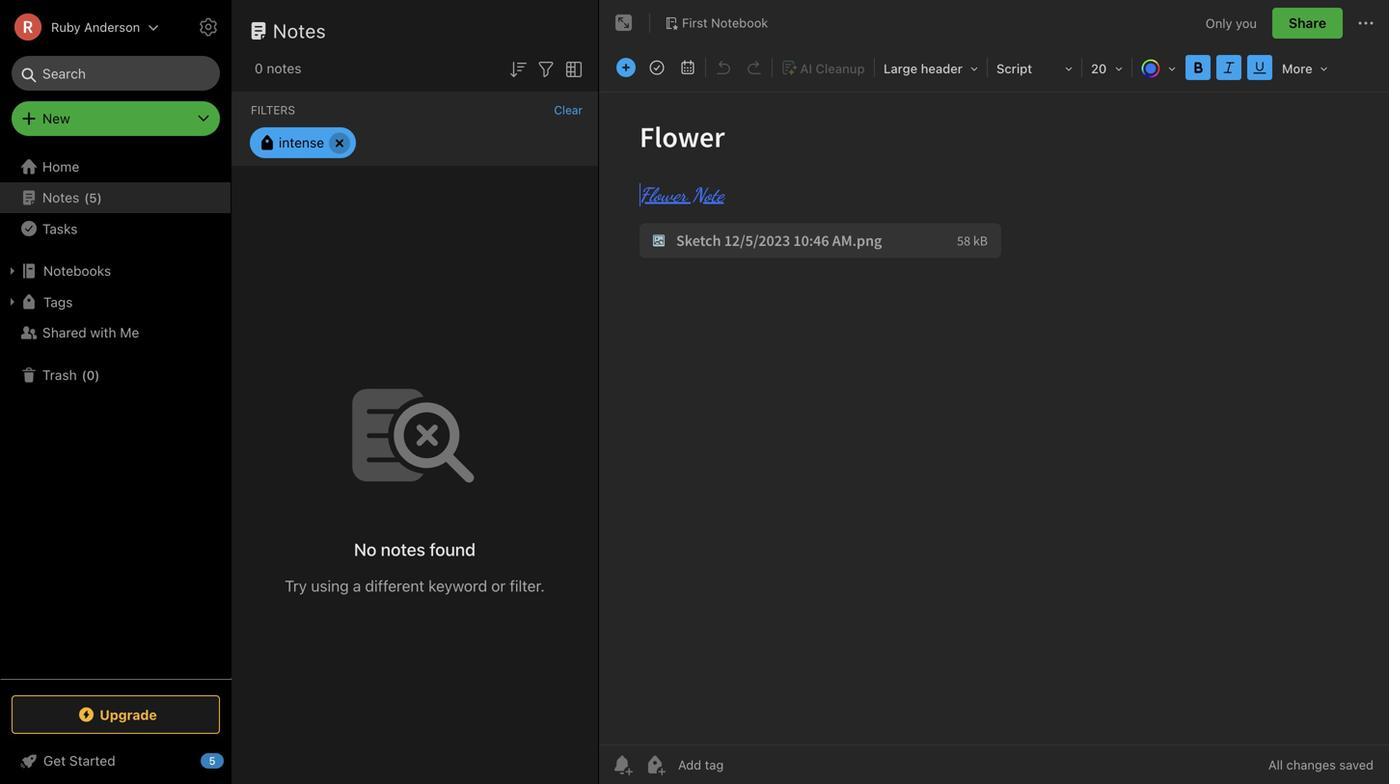 Task type: describe. For each thing, give the bounding box(es) containing it.
only
[[1206, 16, 1233, 30]]

( for notes
[[84, 190, 89, 205]]

a
[[353, 577, 361, 595]]

using
[[311, 577, 349, 595]]

) for trash
[[95, 368, 100, 382]]

keyword
[[429, 577, 488, 595]]

ruby anderson
[[51, 20, 140, 34]]

saved
[[1340, 758, 1375, 773]]

Font color field
[[1135, 54, 1183, 82]]

found
[[430, 539, 476, 560]]

you
[[1237, 16, 1258, 30]]

add tag image
[[644, 754, 667, 777]]

trash
[[42, 367, 77, 383]]

shared
[[42, 325, 87, 341]]

Sort options field
[[507, 56, 530, 81]]

click to collapse image
[[224, 749, 239, 772]]

Font size field
[[1085, 54, 1130, 82]]

notebook
[[712, 16, 769, 30]]

first notebook
[[682, 16, 769, 30]]

upgrade button
[[12, 696, 220, 735]]

try using a different keyword or filter.
[[285, 577, 545, 595]]

bold image
[[1185, 54, 1212, 81]]

shared with me link
[[0, 318, 231, 348]]

settings image
[[197, 15, 220, 39]]

) for notes
[[97, 190, 102, 205]]

add a reminder image
[[611, 754, 634, 777]]

expand notebooks image
[[5, 264, 20, 279]]

0 notes
[[255, 60, 302, 76]]

notebooks link
[[0, 256, 231, 287]]

5 inside help and learning task checklist field
[[209, 755, 216, 768]]

notes for notes ( 5 )
[[42, 190, 79, 206]]

tags button
[[0, 287, 231, 318]]

tree containing home
[[0, 152, 232, 679]]

get started
[[43, 753, 115, 769]]

tasks button
[[0, 213, 231, 244]]

started
[[69, 753, 115, 769]]

ruby
[[51, 20, 81, 34]]

0 inside trash ( 0 )
[[87, 368, 95, 382]]

Note Editor text field
[[599, 93, 1390, 745]]

tasks
[[42, 221, 78, 237]]

notes ( 5 )
[[42, 190, 102, 206]]

Add filters field
[[535, 56, 558, 81]]

trash ( 0 )
[[42, 367, 100, 383]]

View options field
[[558, 56, 586, 81]]

Insert field
[[612, 54, 641, 81]]

expand note image
[[613, 12, 636, 35]]

clear button
[[554, 103, 583, 117]]



Task type: vqa. For each thing, say whether or not it's contained in the screenshot.
Shortcuts inside button
no



Task type: locate. For each thing, give the bounding box(es) containing it.
notebooks
[[43, 263, 111, 279]]

0 horizontal spatial notes
[[42, 190, 79, 206]]

1 vertical spatial )
[[95, 368, 100, 382]]

( for trash
[[82, 368, 87, 382]]

0
[[255, 60, 263, 76], [87, 368, 95, 382]]

new
[[42, 111, 70, 126]]

Help and Learning task checklist field
[[0, 746, 232, 777]]

all
[[1269, 758, 1284, 773]]

0 horizontal spatial notes
[[267, 60, 302, 76]]

share
[[1289, 15, 1327, 31]]

5 down home link in the top left of the page
[[89, 190, 97, 205]]

) inside trash ( 0 )
[[95, 368, 100, 382]]

task image
[[644, 54, 671, 81]]

more
[[1283, 61, 1313, 76]]

first
[[682, 16, 708, 30]]

notes inside tree
[[42, 190, 79, 206]]

with
[[90, 325, 116, 341]]

Account field
[[0, 8, 159, 46]]

None search field
[[25, 56, 207, 91]]

(
[[84, 190, 89, 205], [82, 368, 87, 382]]

first notebook button
[[658, 10, 775, 37]]

notes for notes
[[273, 19, 326, 42]]

1 vertical spatial notes
[[381, 539, 426, 560]]

( inside notes ( 5 )
[[84, 190, 89, 205]]

Add tag field
[[677, 757, 821, 774]]

intense button
[[250, 127, 356, 158]]

note window element
[[599, 0, 1390, 785]]

More field
[[1276, 54, 1336, 82]]

script
[[997, 61, 1033, 76]]

Search text field
[[25, 56, 207, 91]]

only you
[[1206, 16, 1258, 30]]

shared with me
[[42, 325, 139, 341]]

notes for no
[[381, 539, 426, 560]]

Font family field
[[990, 54, 1080, 82]]

me
[[120, 325, 139, 341]]

notes up the 0 notes
[[273, 19, 326, 42]]

all changes saved
[[1269, 758, 1375, 773]]

notes down the home
[[42, 190, 79, 206]]

1 horizontal spatial notes
[[381, 539, 426, 560]]

( right trash
[[82, 368, 87, 382]]

0 horizontal spatial 5
[[89, 190, 97, 205]]

notes up 'different'
[[381, 539, 426, 560]]

1 horizontal spatial notes
[[273, 19, 326, 42]]

home link
[[0, 152, 232, 182]]

notes
[[273, 19, 326, 42], [42, 190, 79, 206]]

share button
[[1273, 8, 1344, 39]]

)
[[97, 190, 102, 205], [95, 368, 100, 382]]

5 inside notes ( 5 )
[[89, 190, 97, 205]]

) right trash
[[95, 368, 100, 382]]

notes up filters
[[267, 60, 302, 76]]

or
[[492, 577, 506, 595]]

5 left click to collapse icon
[[209, 755, 216, 768]]

0 vertical spatial )
[[97, 190, 102, 205]]

add filters image
[[535, 58, 558, 81]]

filter.
[[510, 577, 545, 595]]

expand tags image
[[5, 294, 20, 310]]

0 up filters
[[255, 60, 263, 76]]

1 vertical spatial 0
[[87, 368, 95, 382]]

tags
[[43, 294, 73, 310]]

Heading level field
[[877, 54, 986, 82]]

1 vertical spatial notes
[[42, 190, 79, 206]]

0 vertical spatial 5
[[89, 190, 97, 205]]

changes
[[1287, 758, 1337, 773]]

upgrade
[[100, 707, 157, 723]]

large
[[884, 61, 918, 76]]

get
[[43, 753, 66, 769]]

try
[[285, 577, 307, 595]]

tree
[[0, 152, 232, 679]]

anderson
[[84, 20, 140, 34]]

1 horizontal spatial 0
[[255, 60, 263, 76]]

0 vertical spatial (
[[84, 190, 89, 205]]

new button
[[12, 101, 220, 136]]

header
[[921, 61, 963, 76]]

( inside trash ( 0 )
[[82, 368, 87, 382]]

0 right trash
[[87, 368, 95, 382]]

large header
[[884, 61, 963, 76]]

filters
[[251, 103, 295, 117]]

20
[[1092, 61, 1107, 76]]

underline image
[[1247, 54, 1274, 81]]

italic image
[[1216, 54, 1243, 81]]

intense
[[279, 135, 324, 151]]

notes
[[267, 60, 302, 76], [381, 539, 426, 560]]

5
[[89, 190, 97, 205], [209, 755, 216, 768]]

notes for 0
[[267, 60, 302, 76]]

More actions field
[[1355, 8, 1378, 39]]

more actions image
[[1355, 12, 1378, 35]]

calendar event image
[[675, 54, 702, 81]]

) inside notes ( 5 )
[[97, 190, 102, 205]]

0 vertical spatial notes
[[267, 60, 302, 76]]

clear
[[554, 103, 583, 117]]

no
[[354, 539, 377, 560]]

1 vertical spatial (
[[82, 368, 87, 382]]

0 horizontal spatial 0
[[87, 368, 95, 382]]

different
[[365, 577, 425, 595]]

1 vertical spatial 5
[[209, 755, 216, 768]]

home
[[42, 159, 79, 175]]

0 vertical spatial 0
[[255, 60, 263, 76]]

no notes found
[[354, 539, 476, 560]]

( down home link in the top left of the page
[[84, 190, 89, 205]]

0 vertical spatial notes
[[273, 19, 326, 42]]

) down home link in the top left of the page
[[97, 190, 102, 205]]

1 horizontal spatial 5
[[209, 755, 216, 768]]



